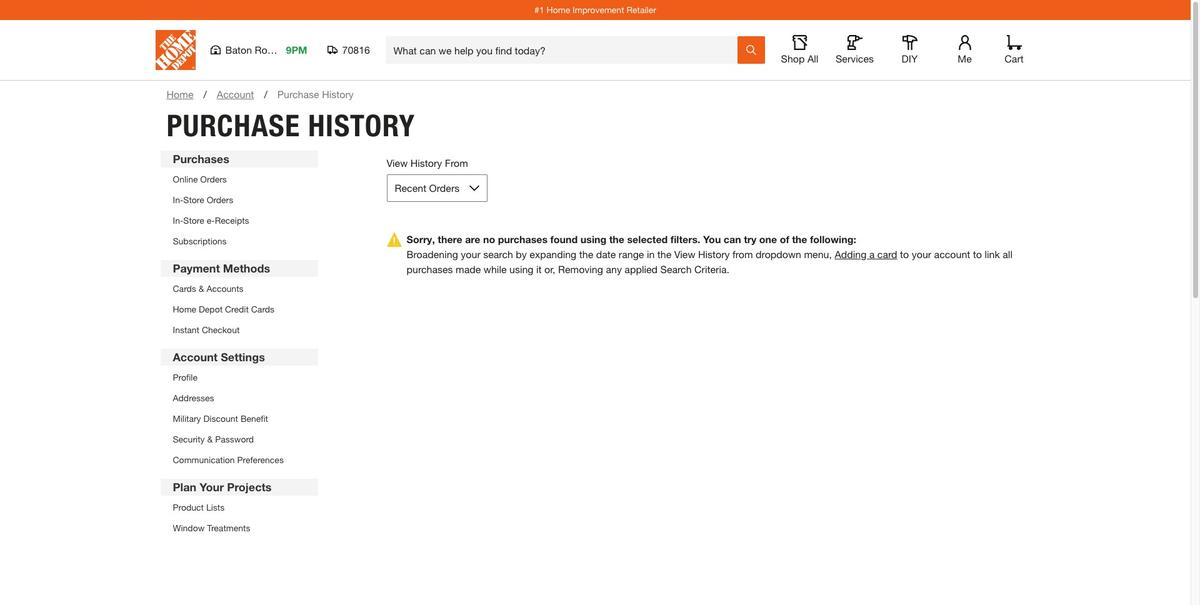 Task type: describe. For each thing, give the bounding box(es) containing it.
me
[[958, 53, 972, 64]]

product lists
[[173, 502, 225, 513]]

home depot credit cards link
[[173, 304, 275, 315]]

search
[[484, 248, 513, 260]]

2 / from the left
[[264, 88, 268, 100]]

the up removing
[[580, 248, 594, 260]]

your for account
[[912, 248, 932, 260]]

me button
[[945, 35, 985, 65]]

dropdown
[[756, 248, 802, 260]]

removing
[[559, 263, 604, 275]]

card
[[878, 248, 898, 260]]

profile link
[[173, 372, 198, 383]]

improvement
[[573, 4, 625, 15]]

account settings
[[173, 350, 265, 364]]

services button
[[835, 35, 875, 65]]

shop all button
[[780, 35, 820, 65]]

online orders
[[173, 174, 227, 185]]

subscriptions
[[173, 236, 227, 246]]

accounts
[[207, 283, 244, 294]]

70816
[[342, 44, 370, 56]]

there
[[438, 233, 463, 245]]

payment methods
[[173, 261, 270, 275]]

retailer
[[627, 4, 657, 15]]

product lists link
[[173, 502, 225, 513]]

orders for recent orders
[[429, 182, 460, 194]]

broadening your search by expanding the date range in the view history from dropdown menu, adding a card
[[407, 248, 898, 260]]

in-store orders link
[[173, 195, 233, 205]]

e-
[[207, 215, 215, 226]]

your
[[200, 480, 224, 494]]

broadening
[[407, 248, 458, 260]]

1 horizontal spatial view
[[675, 248, 696, 260]]

purchases
[[173, 152, 229, 166]]

home depot credit cards
[[173, 304, 275, 315]]

selected
[[628, 233, 668, 245]]

cart link
[[1001, 35, 1029, 65]]

depot
[[199, 304, 223, 315]]

while
[[484, 263, 507, 275]]

you
[[704, 233, 721, 245]]

credit
[[225, 304, 249, 315]]

purchases inside to your account to link all purchases made while using it or, removing any applied search criteria.
[[407, 263, 453, 275]]

70816 button
[[327, 44, 371, 56]]

receipts
[[215, 215, 249, 226]]

in- for in-store e-receipts
[[173, 215, 183, 226]]

recent orders
[[395, 182, 460, 194]]

in-store orders
[[173, 195, 233, 205]]

in- for in-store orders
[[173, 195, 183, 205]]

criteria.
[[695, 263, 730, 275]]

home for home
[[167, 88, 194, 100]]

instant checkout
[[173, 325, 240, 335]]

1 horizontal spatial purchases
[[498, 233, 548, 245]]

baton
[[225, 44, 252, 56]]

services
[[836, 53, 874, 64]]

account link
[[217, 87, 254, 102]]

instant checkout link
[[173, 325, 240, 335]]

all
[[808, 53, 819, 64]]

& for security
[[207, 434, 213, 445]]

addresses
[[173, 393, 214, 403]]

one
[[760, 233, 778, 245]]

in-store e-receipts
[[173, 215, 249, 226]]

store for e-
[[183, 215, 204, 226]]

window treatments
[[173, 523, 250, 534]]

following:
[[811, 233, 857, 245]]

home link
[[167, 87, 194, 102]]

What can we help you find today? search field
[[394, 37, 737, 63]]

the right 'of'
[[793, 233, 808, 245]]

applied
[[625, 263, 658, 275]]

instant
[[173, 325, 200, 335]]

communication preferences link
[[173, 455, 284, 465]]

product
[[173, 502, 204, 513]]

can
[[724, 233, 742, 245]]

communication
[[173, 455, 235, 465]]

the up the date
[[610, 233, 625, 245]]

0 vertical spatial purchase
[[278, 88, 319, 100]]

sorry, there are no purchases found using the selected filters. you can try one of the following:
[[407, 233, 857, 245]]

#1 home improvement retailer
[[535, 4, 657, 15]]

plan your projects
[[173, 480, 272, 494]]

2 to from the left
[[974, 248, 983, 260]]

it
[[537, 263, 542, 275]]

date
[[596, 248, 616, 260]]

orders up in-store e-receipts link
[[207, 195, 233, 205]]

1 to from the left
[[901, 248, 910, 260]]

security
[[173, 434, 205, 445]]

using inside to your account to link all purchases made while using it or, removing any applied search criteria.
[[510, 263, 534, 275]]

security & password
[[173, 434, 254, 445]]

military discount benefit
[[173, 413, 268, 424]]

cart
[[1005, 53, 1024, 64]]

9pm
[[286, 44, 307, 56]]

store for orders
[[183, 195, 204, 205]]

adding
[[835, 248, 867, 260]]



Task type: locate. For each thing, give the bounding box(es) containing it.
the home depot logo image
[[155, 30, 195, 70]]

orders inside recent orders 'button'
[[429, 182, 460, 194]]

home right #1
[[547, 4, 571, 15]]

purchase down 9pm
[[278, 88, 319, 100]]

online orders link
[[173, 174, 227, 185]]

expanding
[[530, 248, 577, 260]]

cards & accounts link
[[173, 283, 244, 294]]

made
[[456, 263, 481, 275]]

Recent Orders button
[[387, 175, 488, 202]]

recent
[[395, 182, 427, 194]]

in- up subscriptions link
[[173, 215, 183, 226]]

found
[[551, 233, 578, 245]]

purchase history
[[278, 88, 354, 100], [167, 108, 416, 144]]

military discount benefit link
[[173, 413, 268, 424]]

your inside to your account to link all purchases made while using it or, removing any applied search criteria.
[[912, 248, 932, 260]]

menu,
[[805, 248, 832, 260]]

cards
[[173, 283, 196, 294], [251, 304, 275, 315]]

plan
[[173, 480, 196, 494]]

home up instant
[[173, 304, 196, 315]]

window
[[173, 523, 205, 534]]

0 vertical spatial using
[[581, 233, 607, 245]]

diy
[[902, 53, 918, 64]]

cards down 'payment'
[[173, 283, 196, 294]]

subscriptions link
[[173, 236, 227, 246]]

your for search
[[461, 248, 481, 260]]

lists
[[206, 502, 225, 513]]

& for cards
[[199, 283, 204, 294]]

in- down online in the top of the page
[[173, 195, 183, 205]]

1 vertical spatial store
[[183, 215, 204, 226]]

sorry,
[[407, 233, 435, 245]]

orders down from
[[429, 182, 460, 194]]

in
[[647, 248, 655, 260]]

1 horizontal spatial cards
[[251, 304, 275, 315]]

1 horizontal spatial &
[[207, 434, 213, 445]]

baton rouge 9pm
[[225, 44, 307, 56]]

home down the home depot logo
[[167, 88, 194, 100]]

discount
[[204, 413, 238, 424]]

preferences
[[237, 455, 284, 465]]

payment
[[173, 261, 220, 275]]

store
[[183, 195, 204, 205], [183, 215, 204, 226]]

& right security
[[207, 434, 213, 445]]

account
[[217, 88, 254, 100], [173, 350, 218, 364]]

purchases up by
[[498, 233, 548, 245]]

account up profile
[[173, 350, 218, 364]]

by
[[516, 248, 527, 260]]

1 / from the left
[[204, 88, 207, 100]]

0 vertical spatial account
[[217, 88, 254, 100]]

password
[[215, 434, 254, 445]]

1 vertical spatial account
[[173, 350, 218, 364]]

rouge
[[255, 44, 284, 56]]

0 horizontal spatial view
[[387, 157, 408, 169]]

link
[[985, 248, 1001, 260]]

benefit
[[241, 413, 268, 424]]

range
[[619, 248, 645, 260]]

purchase down account link
[[167, 108, 300, 144]]

/ right home link
[[204, 88, 207, 100]]

search
[[661, 263, 692, 275]]

all
[[1003, 248, 1013, 260]]

2 in- from the top
[[173, 215, 183, 226]]

from
[[733, 248, 754, 260]]

#1
[[535, 4, 545, 15]]

adding a card link
[[835, 248, 898, 260]]

1 store from the top
[[183, 195, 204, 205]]

0 horizontal spatial purchases
[[407, 263, 453, 275]]

0 vertical spatial in-
[[173, 195, 183, 205]]

purchases down broadening
[[407, 263, 453, 275]]

& down 'payment'
[[199, 283, 204, 294]]

home for home depot credit cards
[[173, 304, 196, 315]]

0 vertical spatial view
[[387, 157, 408, 169]]

1 vertical spatial &
[[207, 434, 213, 445]]

of
[[780, 233, 790, 245]]

2 your from the left
[[912, 248, 932, 260]]

0 horizontal spatial your
[[461, 248, 481, 260]]

projects
[[227, 480, 272, 494]]

1 vertical spatial purchase history
[[167, 108, 416, 144]]

purchases
[[498, 233, 548, 245], [407, 263, 453, 275]]

diy button
[[890, 35, 930, 65]]

0 vertical spatial &
[[199, 283, 204, 294]]

view up recent at the left of page
[[387, 157, 408, 169]]

any
[[606, 263, 622, 275]]

1 horizontal spatial your
[[912, 248, 932, 260]]

in-
[[173, 195, 183, 205], [173, 215, 183, 226]]

1 vertical spatial view
[[675, 248, 696, 260]]

try
[[744, 233, 757, 245]]

view history from
[[387, 157, 468, 169]]

1 vertical spatial purchase
[[167, 108, 300, 144]]

store down the online orders link
[[183, 195, 204, 205]]

2 vertical spatial home
[[173, 304, 196, 315]]

cards right credit
[[251, 304, 275, 315]]

0 horizontal spatial cards
[[173, 283, 196, 294]]

using down by
[[510, 263, 534, 275]]

to right card
[[901, 248, 910, 260]]

orders up in-store orders
[[200, 174, 227, 185]]

&
[[199, 283, 204, 294], [207, 434, 213, 445]]

1 vertical spatial home
[[167, 88, 194, 100]]

the right in
[[658, 248, 672, 260]]

shop all
[[782, 53, 819, 64]]

0 horizontal spatial to
[[901, 248, 910, 260]]

or,
[[545, 263, 556, 275]]

settings
[[221, 350, 265, 364]]

shop
[[782, 53, 805, 64]]

0 vertical spatial purchases
[[498, 233, 548, 245]]

1 your from the left
[[461, 248, 481, 260]]

military
[[173, 413, 201, 424]]

checkout
[[202, 325, 240, 335]]

account for account settings
[[173, 350, 218, 364]]

to left 'link'
[[974, 248, 983, 260]]

no
[[483, 233, 496, 245]]

cards & accounts
[[173, 283, 244, 294]]

1 vertical spatial purchases
[[407, 263, 453, 275]]

security & password link
[[173, 434, 254, 445]]

1 vertical spatial using
[[510, 263, 534, 275]]

0 vertical spatial purchase history
[[278, 88, 354, 100]]

account down baton
[[217, 88, 254, 100]]

view down filters.
[[675, 248, 696, 260]]

0 vertical spatial store
[[183, 195, 204, 205]]

filters.
[[671, 233, 701, 245]]

/ right account link
[[264, 88, 268, 100]]

1 horizontal spatial /
[[264, 88, 268, 100]]

addresses link
[[173, 393, 214, 403]]

your down are
[[461, 248, 481, 260]]

0 vertical spatial home
[[547, 4, 571, 15]]

1 vertical spatial cards
[[251, 304, 275, 315]]

0 vertical spatial cards
[[173, 283, 196, 294]]

from
[[445, 157, 468, 169]]

online
[[173, 174, 198, 185]]

are
[[465, 233, 481, 245]]

account for account
[[217, 88, 254, 100]]

1 vertical spatial in-
[[173, 215, 183, 226]]

2 store from the top
[[183, 215, 204, 226]]

view
[[387, 157, 408, 169], [675, 248, 696, 260]]

to your account to link all purchases made while using it or, removing any applied search criteria.
[[407, 248, 1013, 275]]

orders
[[200, 174, 227, 185], [429, 182, 460, 194], [207, 195, 233, 205]]

0 horizontal spatial using
[[510, 263, 534, 275]]

0 horizontal spatial &
[[199, 283, 204, 294]]

1 horizontal spatial to
[[974, 248, 983, 260]]

0 horizontal spatial /
[[204, 88, 207, 100]]

window treatments link
[[173, 523, 250, 534]]

1 horizontal spatial using
[[581, 233, 607, 245]]

1 in- from the top
[[173, 195, 183, 205]]

using up the date
[[581, 233, 607, 245]]

store left e-
[[183, 215, 204, 226]]

the
[[610, 233, 625, 245], [793, 233, 808, 245], [580, 248, 594, 260], [658, 248, 672, 260]]

your left account
[[912, 248, 932, 260]]

orders for online orders
[[200, 174, 227, 185]]



Task type: vqa. For each thing, say whether or not it's contained in the screenshot.
the topmost Purchase
yes



